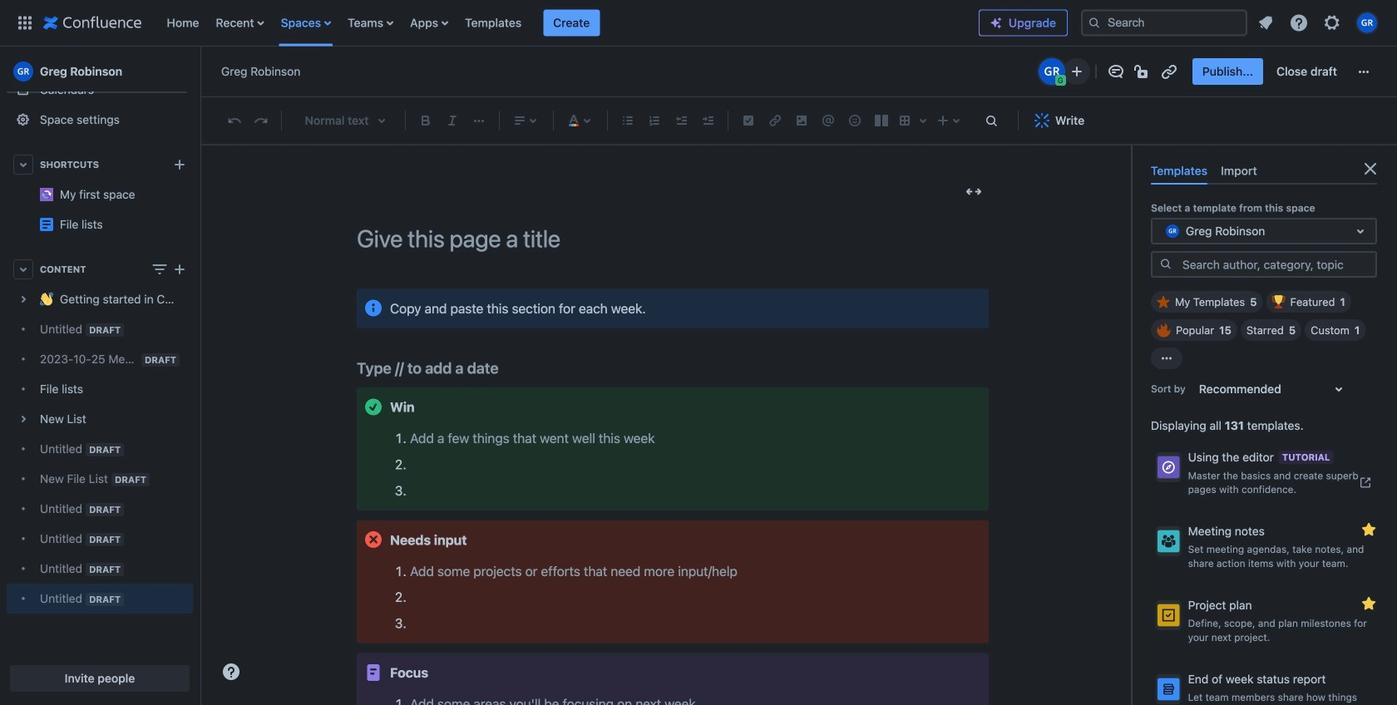 Task type: describe. For each thing, give the bounding box(es) containing it.
appswitcher icon image
[[15, 13, 35, 33]]

add shortcut image
[[170, 155, 190, 175]]

unstar meeting notes image
[[1359, 520, 1379, 540]]

list item inside global element
[[543, 10, 600, 36]]

search image
[[1088, 16, 1101, 30]]

Main content area, start typing to enter text. text field
[[357, 289, 989, 705]]

text formatting group
[[413, 107, 492, 134]]

Search field
[[1081, 10, 1248, 36]]

premium image
[[990, 16, 1003, 30]]

make page full-width image
[[964, 182, 984, 202]]

open image
[[1351, 221, 1371, 241]]

close templates and import image
[[1361, 159, 1381, 179]]

find and replace image
[[981, 111, 1001, 131]]

global element
[[10, 0, 979, 46]]

panel error image
[[363, 530, 383, 550]]

collapse sidebar image
[[181, 55, 218, 88]]

space element
[[0, 0, 200, 705]]

Give this page a title text field
[[357, 225, 989, 252]]

tree inside space element
[[7, 284, 193, 614]]

more image
[[1354, 62, 1374, 82]]

panel success image
[[363, 397, 383, 417]]

list for premium image
[[1251, 8, 1387, 38]]



Task type: locate. For each thing, give the bounding box(es) containing it.
panel note image
[[363, 663, 383, 683]]

comment icon image
[[1106, 62, 1126, 82]]

list
[[158, 0, 979, 46], [1251, 8, 1387, 38]]

panel info image
[[363, 298, 383, 318]]

more categories image
[[1157, 348, 1177, 368]]

None search field
[[1081, 10, 1248, 36]]

list item
[[543, 10, 600, 36]]

copy link image
[[1159, 62, 1179, 82]]

invite to edit image
[[1067, 62, 1087, 82]]

confluence image
[[43, 13, 142, 33], [43, 13, 142, 33]]

file lists image
[[40, 218, 53, 231]]

settings icon image
[[1322, 13, 1342, 33]]

no restrictions image
[[1133, 62, 1153, 82]]

list for the appswitcher icon
[[158, 0, 979, 46]]

list formating group
[[615, 107, 721, 134]]

0 horizontal spatial list
[[158, 0, 979, 46]]

unstar project plan image
[[1359, 594, 1379, 614]]

help icon image
[[1289, 13, 1309, 33]]

search icon image
[[1159, 258, 1173, 271]]

banner
[[0, 0, 1397, 47]]

notification icon image
[[1256, 13, 1276, 33]]

change view image
[[150, 259, 170, 279]]

None text field
[[1163, 223, 1166, 240]]

group
[[1192, 58, 1347, 85]]

create a page image
[[170, 259, 190, 279]]

tree
[[7, 284, 193, 614]]

1 horizontal spatial list
[[1251, 8, 1387, 38]]

Search author, category, topic field
[[1178, 253, 1376, 276]]

tab list
[[1144, 157, 1384, 185]]



Task type: vqa. For each thing, say whether or not it's contained in the screenshot.
Mention image
no



